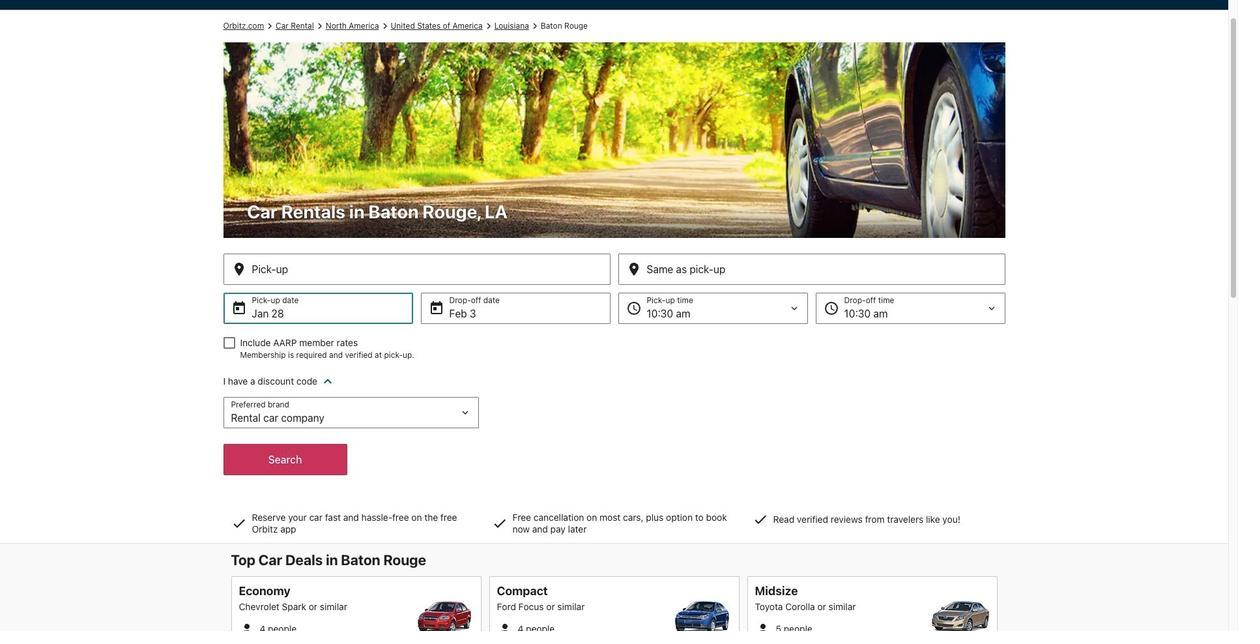 Task type: describe. For each thing, give the bounding box(es) containing it.
breadcrumbs region
[[0, 10, 1229, 544]]

toyota corolla image
[[931, 601, 990, 631]]

1 directional image from the left
[[264, 20, 276, 32]]

small image
[[239, 621, 255, 631]]

active image
[[320, 374, 336, 389]]

4 directional image from the left
[[483, 20, 495, 32]]

ford focus image
[[673, 601, 732, 631]]

chevrolet spark image
[[415, 601, 474, 631]]



Task type: locate. For each thing, give the bounding box(es) containing it.
2 directional image from the left
[[314, 20, 326, 32]]

5 directional image from the left
[[529, 20, 541, 32]]

1 horizontal spatial small image
[[755, 621, 771, 631]]

0 horizontal spatial small image
[[497, 621, 513, 631]]

small image right ford focus 'image'
[[755, 621, 771, 631]]

directional image
[[264, 20, 276, 32], [314, 20, 326, 32], [379, 20, 391, 32], [483, 20, 495, 32], [529, 20, 541, 32]]

1 small image from the left
[[497, 621, 513, 631]]

2 small image from the left
[[755, 621, 771, 631]]

small image for toyota corolla image
[[755, 621, 771, 631]]

small image
[[497, 621, 513, 631], [755, 621, 771, 631]]

small image for ford focus 'image'
[[497, 621, 513, 631]]

3 directional image from the left
[[379, 20, 391, 32]]

small image right chevrolet spark image
[[497, 621, 513, 631]]

main content
[[0, 10, 1229, 631]]



Task type: vqa. For each thing, say whether or not it's contained in the screenshot.
small icon
yes



